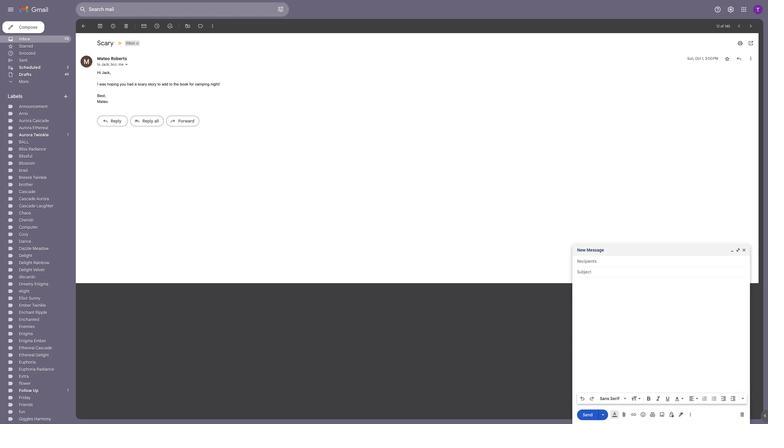 Task type: locate. For each thing, give the bounding box(es) containing it.
cascade up chaos link
[[19, 203, 35, 209]]

ethereal for cascade
[[19, 346, 35, 351]]

enigma for enigma ember
[[19, 338, 33, 344]]

inbox button
[[125, 41, 135, 46]]

cascade up ethereal delight
[[36, 346, 52, 351]]

radiance for bliss radiance
[[29, 147, 46, 152]]

12 of 145
[[716, 24, 730, 28]]

main menu image
[[7, 6, 14, 13]]

0 horizontal spatial ember
[[19, 303, 31, 308]]

1 horizontal spatial to
[[157, 82, 161, 86]]

0 vertical spatial ember
[[19, 303, 31, 308]]

scheduled
[[19, 65, 40, 70]]

twinkle right breeze
[[33, 175, 47, 180]]

jack
[[101, 62, 109, 67]]

to left add at the top of page
[[157, 82, 161, 86]]

enemies link
[[19, 324, 35, 330]]

chaos link
[[19, 211, 31, 216]]

insert emoji ‪(⌘⇧2)‬ image
[[640, 412, 646, 418]]

blossom link
[[19, 161, 35, 166]]

giggles
[[19, 417, 33, 422]]

ember twinkle
[[19, 303, 46, 308]]

mateo up the "jack"
[[97, 56, 110, 61]]

2 euphoria from the top
[[19, 367, 36, 372]]

inbox link
[[19, 36, 30, 42]]

labels image
[[198, 23, 204, 29]]

2 mateo from the top
[[97, 99, 108, 104]]

bcc:
[[111, 62, 118, 67]]

cascade for cascade "link"
[[19, 189, 35, 195]]

cascade down brother
[[19, 189, 35, 195]]

gmail image
[[19, 4, 51, 15]]

enchanted link
[[19, 317, 39, 322]]

inbox for inbox link
[[19, 36, 30, 42]]

delight for delight rainbow
[[19, 260, 32, 266]]

euphoria radiance
[[19, 367, 54, 372]]

aurora down the arno link
[[19, 118, 32, 123]]

twinkle for breeze twinkle
[[33, 175, 47, 180]]

2 vertical spatial ethereal
[[19, 353, 35, 358]]

blossom
[[19, 161, 35, 166]]

more image
[[210, 23, 216, 29]]

1,
[[702, 56, 704, 61]]

cascade down cascade "link"
[[19, 196, 35, 202]]

indent less ‪(⌘[)‬ image
[[721, 396, 727, 402]]

cascade
[[32, 118, 49, 123], [19, 189, 35, 195], [19, 196, 35, 202], [19, 203, 35, 209], [36, 346, 52, 351]]

hoping
[[107, 82, 119, 86]]

indent more ‪(⌘])‬ image
[[730, 396, 736, 402]]

reply all
[[142, 118, 159, 124]]

aurora up laughter
[[36, 196, 49, 202]]

inbox inside inbox button
[[126, 41, 135, 45]]

2 vertical spatial enigma
[[19, 338, 33, 344]]

to left the "jack"
[[97, 62, 100, 67]]

snoozed link
[[19, 51, 35, 56]]

pop out image
[[736, 248, 741, 253]]

1 euphoria from the top
[[19, 360, 36, 365]]

best,
[[97, 94, 106, 98]]

meadow
[[33, 246, 49, 251]]

follow up
[[19, 388, 38, 393]]

None search field
[[76, 2, 289, 17]]

0 vertical spatial euphoria
[[19, 360, 36, 365]]

euphoria
[[19, 360, 36, 365], [19, 367, 36, 372]]

bold ‪(⌘b)‬ image
[[646, 396, 652, 402]]

delight down delight link
[[19, 260, 32, 266]]

redo ‪(⌘y)‬ image
[[589, 396, 595, 402]]

1 for follow up
[[67, 388, 69, 393]]

delight rainbow
[[19, 260, 49, 266]]

brother link
[[19, 182, 33, 187]]

ethereal down aurora cascade at the top left of page
[[33, 125, 48, 131]]

announcement
[[19, 104, 48, 109]]

chaos
[[19, 211, 31, 216]]

report spam image
[[110, 23, 116, 29]]

minimize image
[[730, 248, 735, 253]]

more send options image
[[600, 412, 606, 418]]

book
[[180, 82, 188, 86]]

radiance for euphoria radiance
[[37, 367, 54, 372]]

sun, oct 1, 3:00 pm cell
[[687, 56, 718, 62]]

radiance down ethereal delight link
[[37, 367, 54, 372]]

1 for aurora twinkle
[[67, 133, 69, 137]]

more options image
[[689, 412, 692, 418]]

0 vertical spatial radiance
[[29, 147, 46, 152]]

Subject field
[[577, 269, 745, 275]]

harmony
[[34, 417, 51, 422]]

dreamy enigma link
[[19, 282, 48, 287]]

0 vertical spatial enigma
[[34, 282, 48, 287]]

1 horizontal spatial ember
[[34, 338, 46, 344]]

breeze twinkle
[[19, 175, 47, 180]]

new message
[[577, 248, 604, 253]]

move to image
[[185, 23, 191, 29]]

inbox down delete icon
[[126, 41, 135, 45]]

twinkle down aurora ethereal
[[33, 132, 49, 138]]

dreamy
[[19, 282, 33, 287]]

hi jack,
[[97, 70, 111, 75]]

aurora up aurora twinkle
[[19, 125, 32, 131]]

1 reply from the left
[[111, 118, 121, 124]]

aurora for aurora twinkle
[[19, 132, 33, 138]]

fun link
[[19, 409, 25, 415]]

roberts
[[111, 56, 127, 61]]

ethereal delight
[[19, 353, 49, 358]]

ethereal cascade
[[19, 346, 52, 351]]

twinkle up "ripple" in the left bottom of the page
[[32, 303, 46, 308]]

arno link
[[19, 111, 28, 116]]

enigma for enigma link
[[19, 331, 33, 337]]

underline ‪(⌘u)‬ image
[[665, 396, 671, 402]]

elixir sunny link
[[19, 296, 40, 301]]

euphoria down ethereal delight link
[[19, 360, 36, 365]]

delight link
[[19, 253, 32, 258]]

0 vertical spatial mateo
[[97, 56, 110, 61]]

2 vertical spatial twinkle
[[32, 303, 46, 308]]

0 vertical spatial 1
[[67, 133, 69, 137]]

archive image
[[97, 23, 103, 29]]

fun
[[19, 409, 25, 415]]

2 reply from the left
[[142, 118, 153, 124]]

inbox up starred in the top left of the page
[[19, 36, 30, 42]]

delight up discardo link
[[19, 267, 32, 273]]

1 vertical spatial 1
[[67, 388, 69, 393]]

sun,
[[687, 56, 694, 61]]

send
[[583, 412, 593, 418]]

ethereal up euphoria link
[[19, 353, 35, 358]]

1 vertical spatial radiance
[[37, 367, 54, 372]]

back to inbox image
[[81, 23, 86, 29]]

insert files using drive image
[[650, 412, 656, 418]]

enigma down enemies link in the left of the page
[[19, 331, 33, 337]]

ethereal for delight
[[19, 353, 35, 358]]

dazzle meadow link
[[19, 246, 49, 251]]

announcement link
[[19, 104, 48, 109]]

bliss radiance link
[[19, 147, 46, 152]]

1 vertical spatial twinkle
[[33, 175, 47, 180]]

1 horizontal spatial reply
[[142, 118, 153, 124]]

0 horizontal spatial inbox
[[19, 36, 30, 42]]

delight down dazzle
[[19, 253, 32, 258]]

arno
[[19, 111, 28, 116]]

enigma down "velvet"
[[34, 282, 48, 287]]

giggles harmony link
[[19, 417, 51, 422]]

inbox inside labels navigation
[[19, 36, 30, 42]]

ember up enchant at the bottom of the page
[[19, 303, 31, 308]]

1 horizontal spatial inbox
[[126, 41, 135, 45]]

cascade aurora
[[19, 196, 49, 202]]

0 horizontal spatial reply
[[111, 118, 121, 124]]

1 1 from the top
[[67, 133, 69, 137]]

scary
[[97, 39, 114, 47]]

flower
[[19, 381, 31, 386]]

aurora up ball link
[[19, 132, 33, 138]]

mateo roberts
[[97, 56, 127, 61]]

bliss radiance
[[19, 147, 46, 152]]

discardo link
[[19, 274, 35, 280]]

euphoria down euphoria link
[[19, 367, 36, 372]]

not starred image
[[724, 56, 730, 62]]

ripple
[[35, 310, 47, 315]]

aurora for aurora cascade
[[19, 118, 32, 123]]

mateo down best,
[[97, 99, 108, 104]]

rainbow
[[33, 260, 49, 266]]

cascade for cascade aurora
[[19, 196, 35, 202]]

1 vertical spatial mateo
[[97, 99, 108, 104]]

enigma down enigma link
[[19, 338, 33, 344]]

drafts
[[19, 72, 31, 77]]

forward link
[[166, 116, 199, 126]]

1 vertical spatial ethereal
[[19, 346, 35, 351]]

1 vertical spatial enigma
[[19, 331, 33, 337]]

2 1 from the top
[[67, 388, 69, 393]]

friends
[[19, 402, 33, 408]]

to left the
[[169, 82, 172, 86]]

of
[[721, 24, 724, 28]]

serif
[[610, 396, 620, 401]]

new
[[577, 248, 586, 253]]

mateo
[[97, 56, 110, 61], [97, 99, 108, 104]]

up
[[33, 388, 38, 393]]

reply for reply
[[111, 118, 121, 124]]

enigma link
[[19, 331, 33, 337]]

twinkle for aurora twinkle
[[33, 132, 49, 138]]

undo ‪(⌘z)‬ image
[[579, 396, 585, 402]]

best, mateo
[[97, 94, 108, 104]]

to jack , bcc: me
[[97, 62, 124, 67]]

radiance up the blissful
[[29, 147, 46, 152]]

1 vertical spatial euphoria
[[19, 367, 36, 372]]

ember up ethereal cascade
[[34, 338, 46, 344]]

enigma ember
[[19, 338, 46, 344]]

sunny
[[29, 296, 40, 301]]

night!
[[211, 82, 220, 86]]

elixir sunny
[[19, 296, 40, 301]]

numbered list ‪(⌘⇧7)‬ image
[[702, 396, 708, 402]]

add to tasks image
[[167, 23, 173, 29]]

ethereal cascade link
[[19, 346, 52, 351]]

aurora twinkle link
[[19, 132, 49, 138]]

0 vertical spatial twinkle
[[33, 132, 49, 138]]

dance
[[19, 239, 31, 244]]

formatting options toolbar
[[577, 393, 747, 404]]

ethereal down enigma ember link
[[19, 346, 35, 351]]

cascade for cascade laughter
[[19, 203, 35, 209]]

radiance
[[29, 147, 46, 152], [37, 367, 54, 372]]



Task type: describe. For each thing, give the bounding box(es) containing it.
elixir
[[19, 296, 28, 301]]

delight for delight link
[[19, 253, 32, 258]]

labels heading
[[8, 94, 63, 99]]

discardo
[[19, 274, 35, 280]]

cascade aurora link
[[19, 196, 49, 202]]

Message Body text field
[[577, 280, 745, 392]]

dreamy enigma
[[19, 282, 48, 287]]

new message dialog
[[572, 244, 750, 424]]

was
[[99, 82, 106, 86]]

all
[[154, 118, 159, 124]]

elight link
[[19, 289, 29, 294]]

1 vertical spatial ember
[[34, 338, 46, 344]]

euphoria link
[[19, 360, 36, 365]]

reply all link
[[130, 116, 164, 126]]

snoozed
[[19, 51, 35, 56]]

send button
[[577, 410, 598, 420]]

sans serif
[[600, 396, 620, 401]]

brad link
[[19, 168, 28, 173]]

delight velvet
[[19, 267, 44, 273]]

search mail image
[[78, 4, 88, 15]]

more formatting options image
[[740, 396, 746, 402]]

scheduled link
[[19, 65, 40, 70]]

Search mail text field
[[89, 7, 261, 12]]

145
[[725, 24, 730, 28]]

you
[[120, 82, 126, 86]]

compose
[[19, 25, 37, 30]]

mark as unread image
[[141, 23, 147, 29]]

0 vertical spatial ethereal
[[33, 125, 48, 131]]

blissful
[[19, 154, 32, 159]]

insert link ‪(⌘k)‬ image
[[631, 412, 637, 418]]

delight down ethereal cascade
[[36, 353, 49, 358]]

dance link
[[19, 239, 31, 244]]

enemies
[[19, 324, 35, 330]]

delight rainbow link
[[19, 260, 49, 266]]

12
[[716, 24, 720, 28]]

cascade laughter link
[[19, 203, 53, 209]]

extra link
[[19, 374, 29, 379]]

the
[[173, 82, 179, 86]]

aurora cascade link
[[19, 118, 49, 123]]

delight for delight velvet
[[19, 267, 32, 273]]

hi
[[97, 70, 101, 75]]

giggles harmony
[[19, 417, 51, 422]]

flower link
[[19, 381, 31, 386]]

3:00 pm
[[705, 56, 718, 61]]

settings image
[[727, 6, 734, 13]]

more
[[19, 79, 29, 84]]

attach files image
[[621, 412, 627, 418]]

message
[[587, 248, 604, 253]]

forward
[[178, 118, 194, 124]]

sun, oct 1, 3:00 pm
[[687, 56, 718, 61]]

cherish
[[19, 218, 33, 223]]

italic ‪(⌘i)‬ image
[[655, 396, 661, 402]]

labels
[[8, 94, 22, 99]]

reply link
[[97, 116, 128, 126]]

1 mateo from the top
[[97, 56, 110, 61]]

oct
[[695, 56, 701, 61]]

delete image
[[123, 23, 129, 29]]

snooze image
[[154, 23, 160, 29]]

70
[[64, 37, 69, 41]]

friday
[[19, 395, 31, 401]]

sans serif option
[[599, 396, 623, 402]]

reply for reply all
[[142, 118, 153, 124]]

breeze twinkle link
[[19, 175, 47, 180]]

euphoria for euphoria link
[[19, 360, 36, 365]]

me
[[119, 62, 124, 67]]

aurora twinkle
[[19, 132, 49, 138]]

scary
[[138, 82, 147, 86]]

Not starred checkbox
[[724, 56, 730, 62]]

2
[[67, 65, 69, 70]]

ball
[[19, 139, 29, 145]]

ball link
[[19, 139, 29, 145]]

,
[[109, 62, 110, 67]]

cherish link
[[19, 218, 33, 223]]

insert photo image
[[659, 412, 665, 418]]

aurora for aurora ethereal
[[19, 125, 32, 131]]

support image
[[714, 6, 721, 13]]

enchant ripple
[[19, 310, 47, 315]]

drafts link
[[19, 72, 31, 77]]

toggle confidential mode image
[[669, 412, 674, 418]]

laughter
[[36, 203, 53, 209]]

aurora ethereal
[[19, 125, 48, 131]]

enchant ripple link
[[19, 310, 47, 315]]

enchanted
[[19, 317, 39, 322]]

for
[[189, 82, 194, 86]]

twinkle for ember twinkle
[[32, 303, 46, 308]]

2 horizontal spatial to
[[169, 82, 172, 86]]

euphoria for euphoria radiance
[[19, 367, 36, 372]]

dazzle
[[19, 246, 32, 251]]

bulleted list ‪(⌘⇧8)‬ image
[[711, 396, 717, 402]]

story
[[148, 82, 156, 86]]

aurora cascade
[[19, 118, 49, 123]]

close image
[[742, 248, 746, 253]]

advanced search options image
[[275, 3, 287, 15]]

follow up link
[[19, 388, 38, 393]]

compose button
[[2, 21, 45, 33]]

discard draft ‪(⌘⇧d)‬ image
[[739, 412, 745, 418]]

cascade up aurora ethereal
[[32, 118, 49, 123]]

inbox for inbox button
[[126, 41, 135, 45]]

extra
[[19, 374, 29, 379]]

starred link
[[19, 44, 33, 49]]

labels navigation
[[0, 19, 76, 424]]

aurora ethereal link
[[19, 125, 48, 131]]

enigma ember link
[[19, 338, 46, 344]]

enchant
[[19, 310, 34, 315]]

friday link
[[19, 395, 31, 401]]

computer link
[[19, 225, 38, 230]]

friends link
[[19, 402, 33, 408]]

0 horizontal spatial to
[[97, 62, 100, 67]]

insert signature image
[[678, 412, 684, 418]]

starred
[[19, 44, 33, 49]]

show details image
[[125, 63, 128, 66]]

brad
[[19, 168, 28, 173]]

sent link
[[19, 58, 28, 63]]

recipients
[[577, 259, 597, 264]]



Task type: vqa. For each thing, say whether or not it's contained in the screenshot.
top "Euphoria"
yes



